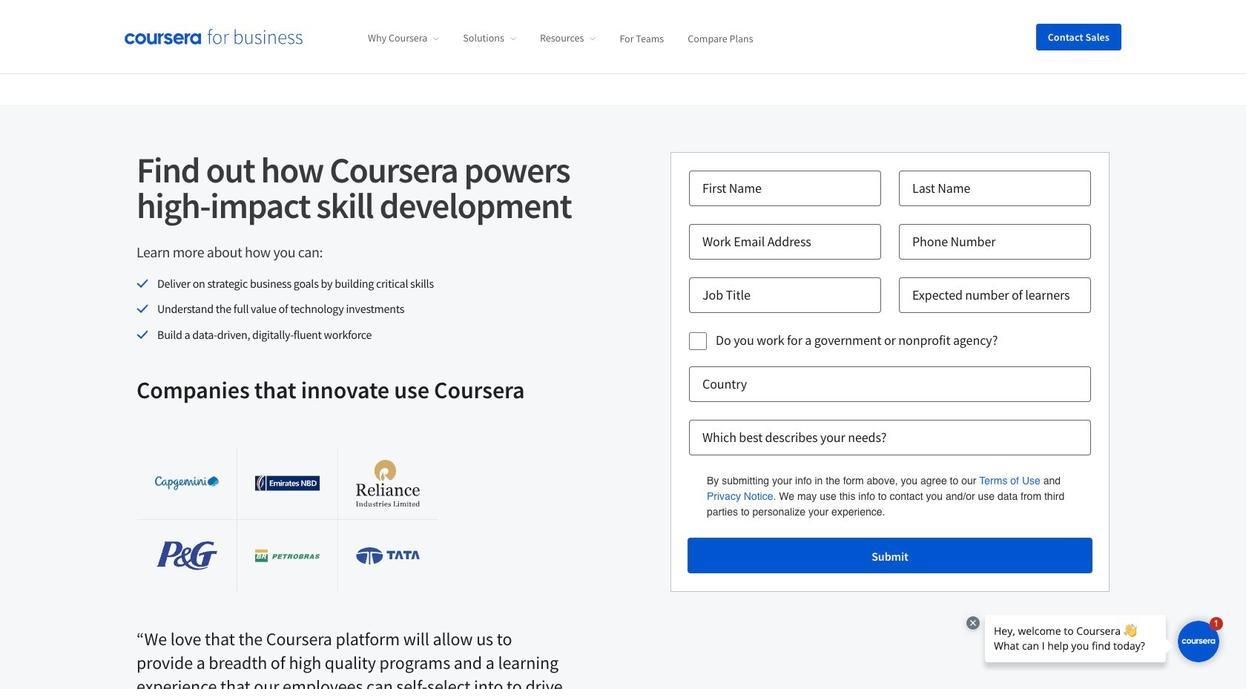 Task type: describe. For each thing, give the bounding box(es) containing it.
coursera for business image
[[125, 29, 303, 44]]

emirates logo image
[[256, 476, 320, 492]]

reliance logo image
[[356, 460, 420, 507]]

capgemini logo image
[[155, 476, 219, 491]]

Country Code + Phone Number telephone field
[[899, 224, 1092, 260]]



Task type: locate. For each thing, give the bounding box(es) containing it.
Job Title text field
[[689, 277, 882, 313]]

Work Email Address email field
[[689, 224, 882, 260]]

First Name text field
[[689, 171, 882, 206]]

None checkbox
[[689, 332, 707, 350]]

tata logo image
[[356, 548, 420, 565]]

petrobras logo image
[[256, 550, 320, 563]]

Last Name text field
[[899, 171, 1092, 206]]

p&g logo image
[[157, 542, 218, 571]]



Task type: vqa. For each thing, say whether or not it's contained in the screenshot.
"3" associated with 3 programming assignments
no



